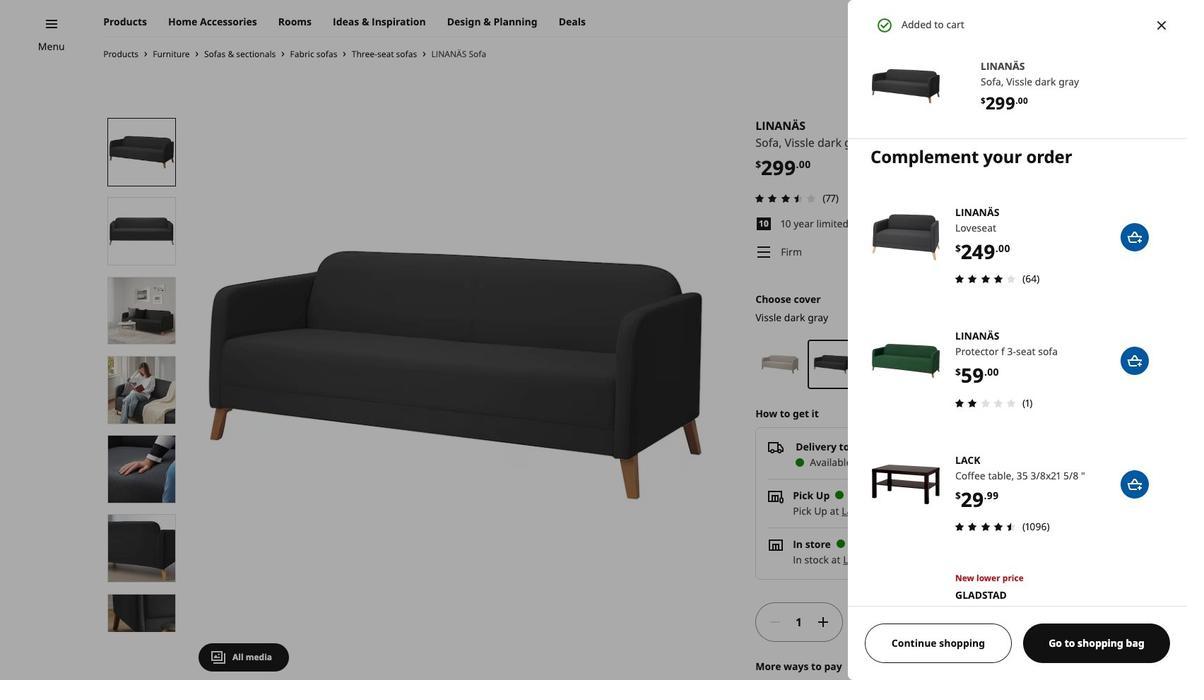 Task type: vqa. For each thing, say whether or not it's contained in the screenshot.
'buy'
no



Task type: locate. For each thing, give the bounding box(es) containing it.
list item
[[781, 244, 803, 260]]

review: 4.5 out of 5 stars. total reviews: 1096 image
[[952, 519, 1020, 536]]

linanäs loveseat, vissle dark gray image
[[871, 202, 942, 273]]

review: 4.1 out of 5 stars. total reviews: 64 image
[[952, 271, 1020, 288]]

Quantity input value text field
[[790, 603, 809, 642]]

linanäs protector f 3-seat sofa, vissle dark green image
[[871, 326, 942, 397]]

linanäs sofa, vissle dark gray image
[[871, 51, 942, 122], [199, 118, 714, 633], [108, 119, 175, 186], [108, 198, 175, 265], [108, 278, 175, 345], [814, 346, 852, 384], [108, 357, 175, 424], [108, 436, 175, 503], [108, 516, 175, 583], [108, 595, 175, 662]]

review: 2 out of 5 stars. total reviews: 1 image
[[952, 395, 1020, 412]]



Task type: describe. For each thing, give the bounding box(es) containing it.
linanäs sofa, vissle beige image
[[762, 346, 800, 384]]

linanäs was added to your shopping bag dialog
[[837, 0, 1188, 681]]

review: 3.7 out of 5 stars. total reviews: 77 image
[[752, 190, 820, 207]]

lack coffee table, black-brown, 35 3/8x21 5/8 " image
[[871, 450, 942, 521]]



